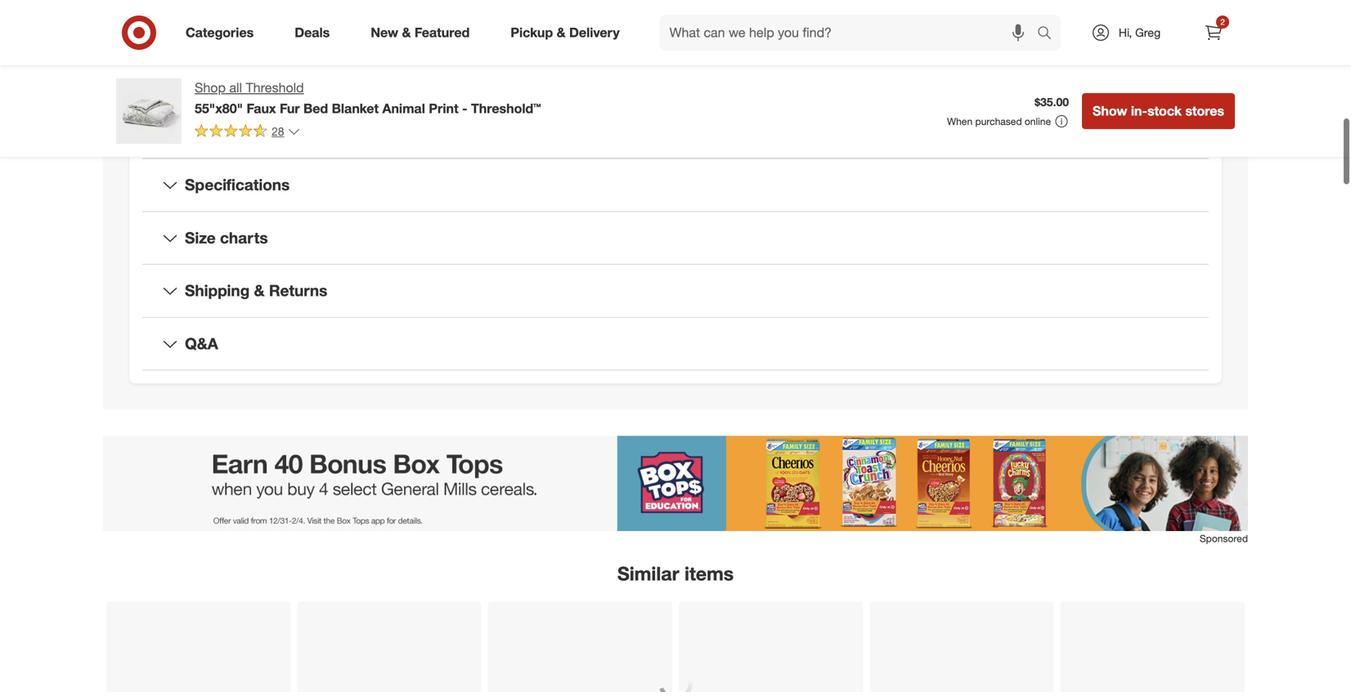 Task type: describe. For each thing, give the bounding box(es) containing it.
and up back
[[883, 54, 902, 69]]

q&a button
[[142, 318, 1209, 370]]

categories
[[186, 25, 254, 41]]

features
[[807, 38, 848, 52]]

0 horizontal spatial throw
[[247, 28, 276, 43]]

luxe
[[792, 22, 813, 36]]

cozy
[[1149, 54, 1173, 69]]

styles.
[[765, 54, 798, 69]]

the down "soft"
[[875, 71, 891, 85]]

2 it from the left
[[1011, 71, 1017, 85]]

animal
[[382, 100, 425, 116]]

and down comfortable
[[730, 87, 749, 101]]

this
[[888, 22, 906, 36]]

sofa
[[955, 71, 977, 85]]

deals
[[295, 25, 330, 41]]

55"x80"
[[195, 100, 243, 116]]

hi,
[[1119, 25, 1132, 40]]

sponsored
[[1200, 533, 1248, 545]]

the right at
[[1033, 71, 1050, 85]]

shipping & returns
[[185, 281, 328, 300]]

-
[[462, 100, 468, 116]]

1 of from the left
[[923, 71, 933, 85]]

by
[[286, 97, 298, 111]]

all
[[229, 80, 242, 96]]

grab
[[703, 87, 727, 101]]

machine wash and tumble dry
[[201, 74, 356, 88]]

0 horizontal spatial blanket
[[279, 28, 316, 43]]

specifications button
[[142, 159, 1209, 211]]

new
[[371, 25, 398, 41]]

faux- inside cover yourself in luxe softness with this faux-fur ribbed bed blanket from threshold™. this plush throw blanket features a faux-fur construction with a neutral pattern that complements most decor styles. made from soft and snuggly midweight material, the blanket is both cozy and comfortable to use. drape it over the back of the sofa or lay it at the foot of your bed to quickly grab and wrap around you when the temperature drops.
[[909, 22, 938, 36]]

drape
[[806, 71, 837, 85]]

categories link
[[172, 15, 274, 51]]

cover yourself in luxe softness with this faux-fur ribbed bed blanket from threshold™. this plush throw blanket features a faux-fur construction with a neutral pattern that complements most decor styles. made from soft and snuggly midweight material, the blanket is both cozy and comfortable to use. drape it over the back of the sofa or lay it at the foot of your bed to quickly grab and wrap around you when the temperature drops.
[[703, 22, 1195, 101]]

and up quickly
[[1176, 54, 1195, 69]]

1 horizontal spatial blanket
[[766, 38, 804, 52]]

tumble
[[301, 74, 336, 88]]

cover
[[703, 22, 734, 36]]

complements
[[1106, 38, 1176, 52]]

fur inside cover yourself in luxe softness with this faux-fur ribbed bed blanket from threshold™. this plush throw blanket features a faux-fur construction with a neutral pattern that complements most decor styles. made from soft and snuggly midweight material, the blanket is both cozy and comfortable to use. drape it over the back of the sofa or lay it at the foot of your bed to quickly grab and wrap around you when the temperature drops.
[[887, 38, 901, 52]]

in
[[780, 22, 789, 36]]

you
[[820, 87, 838, 101]]

2 a from the left
[[995, 38, 1002, 52]]

new & featured
[[371, 25, 470, 41]]

machine
[[201, 74, 245, 88]]

pickup & delivery link
[[497, 15, 640, 51]]

drops.
[[958, 87, 990, 101]]

new & featured link
[[357, 15, 490, 51]]

ribbed
[[958, 22, 995, 36]]

stores
[[1186, 103, 1225, 119]]

charts
[[220, 229, 268, 247]]

1 a from the left
[[851, 38, 858, 52]]

certified
[[360, 97, 402, 111]]

0 horizontal spatial fur
[[230, 28, 244, 43]]

show in-stock stores button
[[1082, 93, 1235, 129]]

threshold
[[246, 80, 304, 96]]

1 vertical spatial with
[[971, 38, 992, 52]]

midweight
[[201, 51, 254, 66]]

& for pickup
[[557, 25, 566, 41]]

deals link
[[281, 15, 350, 51]]

blanket inside cover yourself in luxe softness with this faux-fur ribbed bed blanket from threshold™. this plush throw blanket features a faux-fur construction with a neutral pattern that complements most decor styles. made from soft and snuggly midweight material, the blanket is both cozy and comfortable to use. drape it over the back of the sofa or lay it at the foot of your bed to quickly grab and wrap around you when the temperature drops.
[[1022, 22, 1061, 36]]

shop
[[195, 80, 226, 96]]

show in-stock stores
[[1093, 103, 1225, 119]]

$35.00
[[1035, 95, 1069, 109]]

size
[[185, 229, 216, 247]]

softness
[[817, 22, 860, 36]]

most
[[703, 54, 729, 69]]

plush
[[703, 38, 731, 52]]

2
[[1221, 17, 1225, 27]]

oeko-
[[301, 97, 336, 111]]

midweight construction
[[201, 51, 322, 66]]

1 to from the left
[[769, 71, 779, 85]]

28 link
[[195, 123, 301, 142]]

your
[[1089, 71, 1112, 85]]

1 it from the left
[[840, 71, 847, 85]]

search button
[[1030, 15, 1069, 54]]

wash
[[248, 74, 275, 88]]

both
[[1123, 54, 1146, 69]]

decor
[[732, 54, 762, 69]]

bed inside shop all threshold 55"x80" faux fur bed blanket animal print - threshold™
[[303, 100, 328, 116]]

that
[[1083, 38, 1103, 52]]

returns
[[269, 281, 328, 300]]



Task type: locate. For each thing, give the bounding box(es) containing it.
blanket down in
[[766, 38, 804, 52]]

to down 'styles.'
[[769, 71, 779, 85]]

1 vertical spatial bed
[[303, 100, 328, 116]]

0 vertical spatial from
[[1064, 22, 1087, 36]]

0 horizontal spatial fur
[[280, 100, 300, 116]]

with down ribbed
[[971, 38, 992, 52]]

threshold™
[[471, 100, 541, 116]]

with up faux-
[[863, 22, 885, 36]]

0 horizontal spatial to
[[769, 71, 779, 85]]

to right the bed
[[1138, 71, 1148, 85]]

throw up midweight construction
[[247, 28, 276, 43]]

0 horizontal spatial with
[[863, 22, 885, 36]]

at
[[1021, 71, 1030, 85]]

from up over
[[833, 54, 857, 69]]

a left faux-
[[851, 38, 858, 52]]

similar
[[617, 563, 679, 585]]

bed
[[1115, 71, 1135, 85]]

bed right "by"
[[303, 100, 328, 116]]

when
[[947, 115, 973, 128]]

fur down the this
[[887, 38, 901, 52]]

the left 'sofa'
[[936, 71, 952, 85]]

blanket down dry
[[332, 100, 379, 116]]

it left at
[[1011, 71, 1017, 85]]

& right the new
[[402, 25, 411, 41]]

0 vertical spatial bed
[[998, 22, 1019, 36]]

bed up neutral
[[998, 22, 1019, 36]]

greg
[[1135, 25, 1161, 40]]

temperature
[[892, 87, 955, 101]]

comfortable
[[703, 71, 766, 85]]

shipping & returns button
[[142, 265, 1209, 317]]

show
[[1093, 103, 1128, 119]]

wrap
[[752, 87, 778, 101]]

hi, greg
[[1119, 25, 1161, 40]]

print
[[429, 100, 459, 116]]

blanket up neutral
[[1022, 22, 1061, 36]]

construction up snuggly
[[904, 38, 968, 52]]

quickly
[[1151, 71, 1187, 85]]

pickup & delivery
[[511, 25, 620, 41]]

purchased
[[975, 115, 1022, 128]]

of
[[923, 71, 933, 85], [1076, 71, 1086, 85]]

0 horizontal spatial construction
[[258, 51, 322, 66]]

& right pickup
[[557, 25, 566, 41]]

shop all threshold 55"x80" faux fur bed blanket animal print - threshold™
[[195, 80, 541, 116]]

size charts button
[[142, 212, 1209, 264]]

shipping
[[185, 281, 250, 300]]

lay
[[994, 71, 1008, 85]]

made
[[801, 54, 830, 69]]

blanket
[[1022, 22, 1061, 36], [332, 100, 379, 116]]

2 to from the left
[[1138, 71, 1148, 85]]

foot
[[1053, 71, 1073, 85]]

1 horizontal spatial &
[[402, 25, 411, 41]]

28
[[272, 124, 284, 139]]

0 horizontal spatial faux-
[[201, 28, 230, 43]]

snuggly
[[905, 54, 945, 69]]

construction
[[904, 38, 968, 52], [258, 51, 322, 66]]

0 horizontal spatial it
[[840, 71, 847, 85]]

construction up machine wash and tumble dry
[[258, 51, 322, 66]]

the right the when
[[873, 87, 889, 101]]

& for new
[[402, 25, 411, 41]]

fur inside shop all threshold 55"x80" faux fur bed blanket animal print - threshold™
[[280, 100, 300, 116]]

1 vertical spatial fur
[[280, 100, 300, 116]]

1 vertical spatial from
[[833, 54, 857, 69]]

of down snuggly
[[923, 71, 933, 85]]

construction inside cover yourself in luxe softness with this faux-fur ribbed bed blanket from threshold™. this plush throw blanket features a faux-fur construction with a neutral pattern that complements most decor styles. made from soft and snuggly midweight material, the blanket is both cozy and comfortable to use. drape it over the back of the sofa or lay it at the foot of your bed to quickly grab and wrap around you when the temperature drops.
[[904, 38, 968, 52]]

1 horizontal spatial with
[[971, 38, 992, 52]]

1 horizontal spatial a
[[995, 38, 1002, 52]]

& inside dropdown button
[[254, 281, 265, 300]]

1 horizontal spatial to
[[1138, 71, 1148, 85]]

stock
[[1148, 103, 1182, 119]]

0 horizontal spatial &
[[254, 281, 265, 300]]

0 vertical spatial with
[[863, 22, 885, 36]]

1 horizontal spatial from
[[1064, 22, 1087, 36]]

pattern
[[1043, 38, 1080, 52]]

over
[[850, 71, 872, 85]]

standard 100 by oeko-tex certified
[[201, 97, 402, 111]]

size charts
[[185, 229, 268, 247]]

or
[[980, 71, 991, 85]]

1 horizontal spatial construction
[[904, 38, 968, 52]]

2 horizontal spatial &
[[557, 25, 566, 41]]

0 horizontal spatial bed
[[303, 100, 328, 116]]

blanket
[[279, 28, 316, 43], [766, 38, 804, 52], [1071, 54, 1108, 69]]

specifications
[[185, 176, 290, 194]]

1 horizontal spatial blanket
[[1022, 22, 1061, 36]]

it left over
[[840, 71, 847, 85]]

yourself
[[737, 22, 777, 36]]

blanket inside shop all threshold 55"x80" faux fur bed blanket animal print - threshold™
[[332, 100, 379, 116]]

delivery
[[569, 25, 620, 41]]

in-
[[1131, 103, 1148, 119]]

& left returns
[[254, 281, 265, 300]]

1 horizontal spatial bed
[[998, 22, 1019, 36]]

neutral
[[1005, 38, 1040, 52]]

from up pattern
[[1064, 22, 1087, 36]]

with
[[863, 22, 885, 36], [971, 38, 992, 52]]

1 horizontal spatial of
[[1076, 71, 1086, 85]]

of right foot on the right top of the page
[[1076, 71, 1086, 85]]

use.
[[782, 71, 803, 85]]

1 horizontal spatial it
[[1011, 71, 1017, 85]]

around
[[781, 87, 817, 101]]

material,
[[1004, 54, 1048, 69]]

fur up midweight
[[230, 28, 244, 43]]

100
[[264, 97, 283, 111]]

What can we help you find? suggestions appear below search field
[[660, 15, 1041, 51]]

throw up decor
[[734, 38, 763, 52]]

throw inside cover yourself in luxe softness with this faux-fur ribbed bed blanket from threshold™. this plush throw blanket features a faux-fur construction with a neutral pattern that complements most decor styles. made from soft and snuggly midweight material, the blanket is both cozy and comfortable to use. drape it over the back of the sofa or lay it at the foot of your bed to quickly grab and wrap around you when the temperature drops.
[[734, 38, 763, 52]]

0 horizontal spatial of
[[923, 71, 933, 85]]

when purchased online
[[947, 115, 1051, 128]]

a left neutral
[[995, 38, 1002, 52]]

fur left ribbed
[[938, 22, 955, 36]]

1 horizontal spatial throw
[[734, 38, 763, 52]]

image of 55"x80" faux fur bed blanket animal print - threshold™ image
[[116, 79, 182, 144]]

standard
[[201, 97, 261, 111]]

fur inside cover yourself in luxe softness with this faux-fur ribbed bed blanket from threshold™. this plush throw blanket features a faux-fur construction with a neutral pattern that complements most decor styles. made from soft and snuggly midweight material, the blanket is both cozy and comfortable to use. drape it over the back of the sofa or lay it at the foot of your bed to quickly grab and wrap around you when the temperature drops.
[[938, 22, 955, 36]]

faux
[[247, 100, 276, 116]]

blanket up midweight construction
[[279, 28, 316, 43]]

from
[[1064, 22, 1087, 36], [833, 54, 857, 69]]

search
[[1030, 26, 1069, 42]]

dry
[[339, 74, 356, 88]]

0 vertical spatial blanket
[[1022, 22, 1061, 36]]

bed inside cover yourself in luxe softness with this faux-fur ribbed bed blanket from threshold™. this plush throw blanket features a faux-fur construction with a neutral pattern that complements most decor styles. made from soft and snuggly midweight material, the blanket is both cozy and comfortable to use. drape it over the back of the sofa or lay it at the foot of your bed to quickly grab and wrap around you when the temperature drops.
[[998, 22, 1019, 36]]

0 horizontal spatial from
[[833, 54, 857, 69]]

faux-
[[861, 38, 887, 52]]

when
[[842, 87, 869, 101]]

is
[[1111, 54, 1119, 69]]

it
[[840, 71, 847, 85], [1011, 71, 1017, 85]]

& for shipping
[[254, 281, 265, 300]]

and up "by"
[[278, 74, 297, 88]]

back
[[894, 71, 919, 85]]

similar items
[[617, 563, 734, 585]]

2 of from the left
[[1076, 71, 1086, 85]]

a
[[851, 38, 858, 52], [995, 38, 1002, 52]]

tex
[[336, 97, 357, 111]]

faux- up midweight
[[201, 28, 230, 43]]

1 horizontal spatial fur
[[938, 22, 955, 36]]

0 vertical spatial fur
[[938, 22, 955, 36]]

fur down threshold
[[280, 100, 300, 116]]

1 horizontal spatial fur
[[887, 38, 901, 52]]

online
[[1025, 115, 1051, 128]]

to
[[769, 71, 779, 85], [1138, 71, 1148, 85]]

bed
[[998, 22, 1019, 36], [303, 100, 328, 116]]

0 horizontal spatial blanket
[[332, 100, 379, 116]]

q&a
[[185, 334, 218, 353]]

1 horizontal spatial faux-
[[909, 22, 938, 36]]

the down pattern
[[1051, 54, 1067, 69]]

2 link
[[1196, 15, 1232, 51]]

1 vertical spatial blanket
[[332, 100, 379, 116]]

faux- right the this
[[909, 22, 938, 36]]

0 horizontal spatial a
[[851, 38, 858, 52]]

blanket down the that
[[1071, 54, 1108, 69]]

advertisement element
[[103, 437, 1248, 532]]

this
[[1154, 22, 1175, 36]]

2 horizontal spatial blanket
[[1071, 54, 1108, 69]]

fur
[[230, 28, 244, 43], [887, 38, 901, 52]]

midweight
[[948, 54, 1001, 69]]

similar items region
[[103, 437, 1271, 693]]

pickup
[[511, 25, 553, 41]]

items
[[685, 563, 734, 585]]



Task type: vqa. For each thing, say whether or not it's contained in the screenshot.
Bob
no



